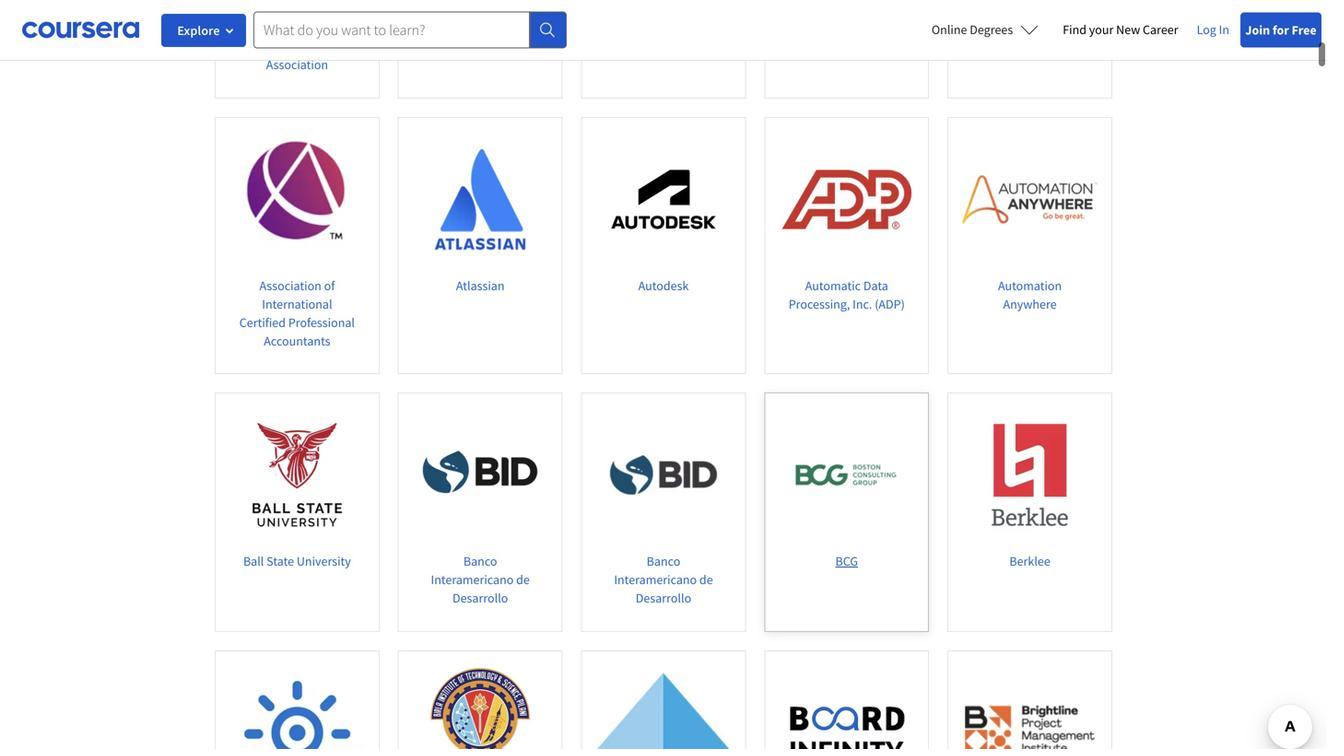 Task type: describe. For each thing, give the bounding box(es) containing it.
new
[[1116, 21, 1140, 38]]

association of international certified professional accountants logo image
[[229, 132, 365, 267]]

automation anywhere logo image
[[962, 132, 1098, 267]]

certified
[[239, 314, 286, 331]]

automation anywhere link
[[948, 117, 1112, 374]]

association inside 'association of international certified professional accountants'
[[259, 277, 322, 294]]

university inside 'link'
[[1024, 19, 1078, 36]]

accountants
[[264, 333, 330, 349]]

explore
[[177, 22, 220, 39]]

big interview logo image
[[229, 665, 365, 749]]

in
[[1219, 21, 1229, 38]]

international
[[262, 296, 332, 312]]

association of international certified professional accountants
[[239, 277, 355, 349]]

professional
[[288, 314, 355, 331]]

1 banco from the left
[[463, 553, 497, 569]]

(adp)
[[875, 296, 905, 312]]

automation anywhere
[[998, 277, 1062, 312]]

interamericano for 1st "banco interamericano de desarrollo logo" from the right
[[614, 571, 697, 588]]

join for free link
[[1241, 12, 1322, 47]]

ball state university logo image
[[229, 407, 365, 543]]

online degrees button
[[917, 9, 1054, 50]]

What do you want to learn? text field
[[253, 12, 530, 48]]

2 banco interamericano de desarrollo link from the left
[[581, 393, 746, 632]]

anaplan logo image
[[413, 0, 548, 9]]

state
[[267, 553, 294, 569]]

1 banco interamericano de desarrollo logo image from the left
[[413, 407, 548, 543]]

atlassian logo image
[[413, 132, 548, 267]]

anywhere
[[1003, 296, 1057, 312]]

american psychological association logo image
[[229, 0, 365, 9]]

automatic data processing, inc. (adp) link
[[764, 117, 929, 374]]

autodesk logo image
[[596, 132, 731, 267]]

log in
[[1197, 21, 1229, 38]]

de for first "banco interamericano de desarrollo logo" from the left
[[516, 571, 530, 588]]

for
[[1273, 22, 1289, 38]]

your
[[1089, 21, 1114, 38]]

psychological
[[260, 38, 334, 54]]

inc.
[[853, 296, 872, 312]]

free
[[1292, 22, 1317, 38]]

automation
[[998, 277, 1062, 294]]

interamericano for first "banco interamericano de desarrollo logo" from the left
[[431, 571, 514, 588]]

ashoka university
[[982, 19, 1078, 36]]

de for 1st "banco interamericano de desarrollo logo" from the right
[[699, 571, 713, 588]]

board infinity  logo image
[[779, 665, 914, 749]]

ball state university link
[[215, 393, 380, 632]]

ball
[[243, 553, 264, 569]]

online degrees
[[932, 21, 1013, 38]]

autodesk
[[638, 277, 689, 294]]

american
[[272, 19, 323, 36]]

automatic data processing, inc. (adp) logo image
[[779, 132, 914, 267]]

find your new career
[[1063, 21, 1178, 38]]

1 banco interamericano de desarrollo link from the left
[[398, 393, 563, 632]]

online
[[932, 21, 967, 38]]



Task type: vqa. For each thing, say whether or not it's contained in the screenshot.
Association of International Certified Professional Accountants link
yes



Task type: locate. For each thing, give the bounding box(es) containing it.
1 de from the left
[[516, 571, 530, 588]]

birla institute of technology & science, pilani logo image
[[413, 665, 548, 749]]

1 interamericano from the left
[[431, 571, 514, 588]]

1 vertical spatial university
[[297, 553, 351, 569]]

log in link
[[1188, 18, 1239, 41]]

university right state on the bottom
[[297, 553, 351, 569]]

explore button
[[161, 14, 246, 47]]

autodesk link
[[581, 117, 746, 374]]

None search field
[[253, 12, 567, 48]]

brightline initiative logo image
[[962, 665, 1098, 749]]

association inside american psychological association
[[266, 56, 328, 73]]

2 interamericano from the left
[[614, 571, 697, 588]]

association down psychological
[[266, 56, 328, 73]]

university
[[1024, 19, 1078, 36], [297, 553, 351, 569]]

1 horizontal spatial banco interamericano de desarrollo link
[[581, 393, 746, 632]]

bcg logo image
[[779, 407, 914, 543]]

banco interamericano de desarrollo link
[[398, 393, 563, 632], [581, 393, 746, 632]]

log
[[1197, 21, 1216, 38]]

find your new career link
[[1054, 18, 1188, 41]]

ashoka university link
[[948, 0, 1112, 99]]

automatic data processing, inc. (adp)
[[789, 277, 905, 312]]

1 horizontal spatial banco interamericano de desarrollo logo image
[[596, 407, 731, 543]]

berklee link
[[948, 393, 1112, 632]]

association
[[266, 56, 328, 73], [259, 277, 322, 294]]

0 horizontal spatial interamericano
[[431, 571, 514, 588]]

automatic
[[805, 277, 861, 294]]

join
[[1245, 22, 1270, 38]]

berklee
[[1010, 553, 1050, 569]]

1 horizontal spatial university
[[1024, 19, 1078, 36]]

interamericano
[[431, 571, 514, 588], [614, 571, 697, 588]]

data
[[863, 277, 888, 294]]

association up international
[[259, 277, 322, 294]]

banco interamericano de desarrollo for first "banco interamericano de desarrollo logo" from the left
[[431, 553, 530, 606]]

1 horizontal spatial desarrollo
[[636, 590, 691, 606]]

desarrollo
[[453, 590, 508, 606], [636, 590, 691, 606]]

banco interamericano de desarrollo for 1st "banco interamericano de desarrollo logo" from the right
[[614, 553, 713, 606]]

0 horizontal spatial banco interamericano de desarrollo logo image
[[413, 407, 548, 543]]

2 banco interamericano de desarrollo from the left
[[614, 553, 713, 606]]

2 de from the left
[[699, 571, 713, 588]]

1 horizontal spatial de
[[699, 571, 713, 588]]

2 banco interamericano de desarrollo logo image from the left
[[596, 407, 731, 543]]

university right ashoka
[[1024, 19, 1078, 36]]

1 banco interamericano de desarrollo from the left
[[431, 553, 530, 606]]

0 horizontal spatial desarrollo
[[453, 590, 508, 606]]

desarrollo for first "banco interamericano de desarrollo logo" from the left
[[453, 590, 508, 606]]

coursera image
[[22, 15, 139, 44]]

career
[[1143, 21, 1178, 38]]

degrees
[[970, 21, 1013, 38]]

2 banco from the left
[[647, 553, 680, 569]]

0 vertical spatial association
[[266, 56, 328, 73]]

1 horizontal spatial banco interamericano de desarrollo
[[614, 553, 713, 606]]

desarrollo for 1st "banco interamericano de desarrollo logo" from the right
[[636, 590, 691, 606]]

bcg
[[836, 553, 858, 569]]

0 vertical spatial university
[[1024, 19, 1078, 36]]

atlassian
[[456, 277, 505, 294]]

banco
[[463, 553, 497, 569], [647, 553, 680, 569]]

american psychological association link
[[215, 0, 380, 99]]

1 horizontal spatial banco
[[647, 553, 680, 569]]

1 desarrollo from the left
[[453, 590, 508, 606]]

find
[[1063, 21, 1087, 38]]

atlassian link
[[398, 117, 563, 374]]

blue prism logo image
[[596, 665, 731, 749]]

berklee logo image
[[962, 407, 1098, 543]]

0 horizontal spatial banco
[[463, 553, 497, 569]]

1 horizontal spatial interamericano
[[614, 571, 697, 588]]

0 horizontal spatial banco interamericano de desarrollo link
[[398, 393, 563, 632]]

1 vertical spatial association
[[259, 277, 322, 294]]

0 horizontal spatial university
[[297, 553, 351, 569]]

0 horizontal spatial banco interamericano de desarrollo
[[431, 553, 530, 606]]

de
[[516, 571, 530, 588], [699, 571, 713, 588]]

2 desarrollo from the left
[[636, 590, 691, 606]]

processing,
[[789, 296, 850, 312]]

ball state university
[[243, 553, 351, 569]]

ashoka
[[982, 19, 1021, 36]]

bcg link
[[764, 393, 929, 632]]

of
[[324, 277, 335, 294]]

banco interamericano de desarrollo
[[431, 553, 530, 606], [614, 553, 713, 606]]

association of international certified professional accountants link
[[215, 117, 380, 374]]

join for free
[[1245, 22, 1317, 38]]

american psychological association
[[260, 19, 334, 73]]

banco interamericano de desarrollo logo image
[[413, 407, 548, 543], [596, 407, 731, 543]]

0 horizontal spatial de
[[516, 571, 530, 588]]



